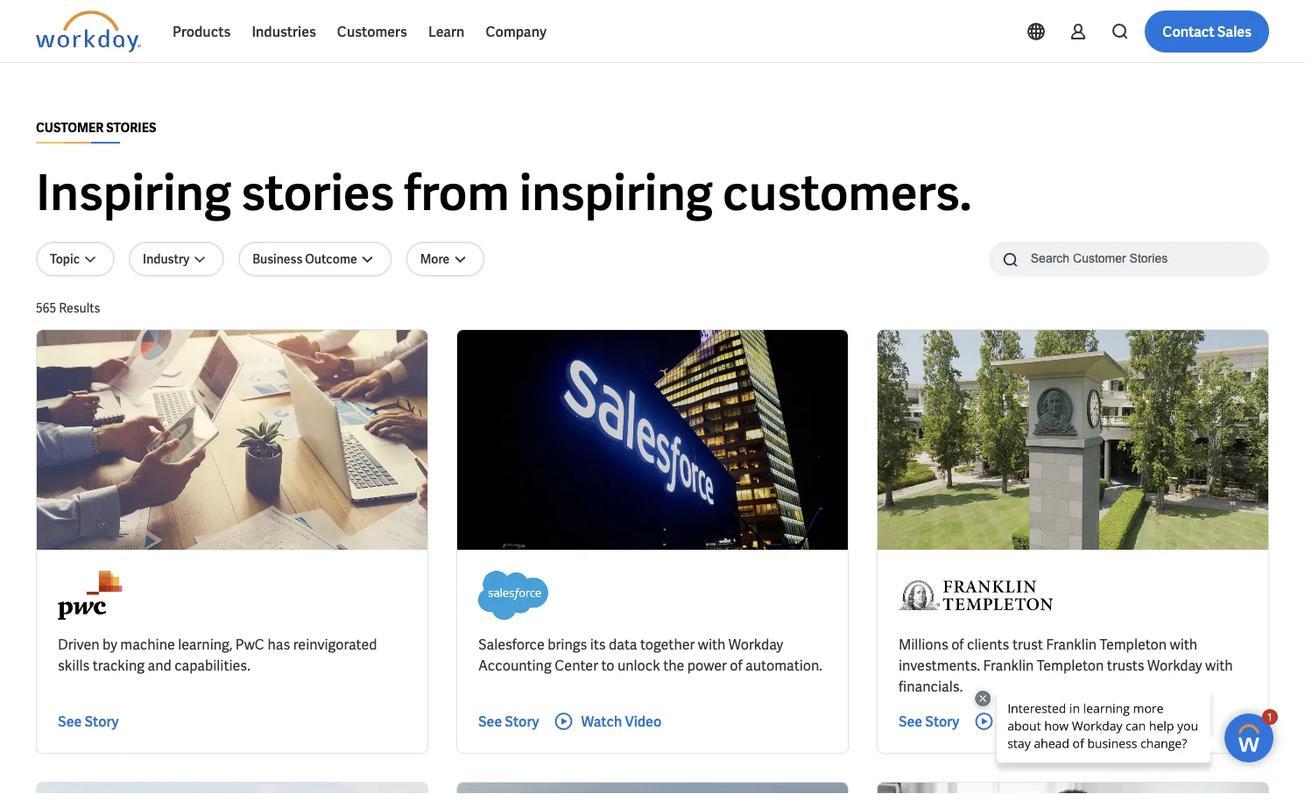 Task type: describe. For each thing, give the bounding box(es) containing it.
financials.
[[899, 678, 963, 696]]

accounting
[[478, 657, 552, 675]]

business outcome
[[252, 251, 357, 267]]

by
[[103, 636, 117, 654]]

the
[[663, 657, 685, 675]]

watch video link for franklin
[[974, 711, 1082, 732]]

565 results
[[36, 301, 100, 316]]

1 horizontal spatial with
[[1170, 636, 1198, 654]]

topic
[[50, 251, 80, 267]]

millions of clients trust franklin templeton with investments. franklin templeton trusts workday with financials.
[[899, 636, 1233, 696]]

salesforce brings its data together with workday accounting center to unlock the power of automation.
[[478, 636, 823, 675]]

and
[[148, 657, 172, 675]]

0 horizontal spatial franklin
[[984, 657, 1034, 675]]

stories
[[106, 120, 156, 136]]

investments.
[[899, 657, 981, 675]]

learning,
[[178, 636, 233, 654]]

center
[[555, 657, 598, 675]]

from
[[404, 161, 510, 225]]

1 see from the left
[[58, 713, 82, 731]]

business
[[252, 251, 303, 267]]

salesforce
[[478, 636, 545, 654]]

customer
[[36, 120, 104, 136]]

business outcome button
[[238, 242, 392, 277]]

watch for franklin
[[1002, 713, 1043, 731]]

results
[[59, 301, 100, 316]]

salesforce.com image
[[478, 571, 549, 620]]

tracking
[[93, 657, 145, 675]]

contact
[[1163, 22, 1215, 41]]

see story for millions of clients trust franklin templeton with investments. franklin templeton trusts workday with financials.
[[899, 713, 960, 731]]

video for templeton
[[1046, 713, 1082, 731]]

trusts
[[1107, 657, 1145, 675]]

watch video link for center
[[553, 711, 662, 732]]

contact sales link
[[1145, 11, 1269, 53]]

its
[[590, 636, 606, 654]]

watch video for to
[[581, 713, 662, 731]]

to
[[601, 657, 615, 675]]

contact sales
[[1163, 22, 1252, 41]]

see for millions of clients trust franklin templeton with investments. franklin templeton trusts workday with financials.
[[899, 713, 923, 731]]

workday inside the millions of clients trust franklin templeton with investments. franklin templeton trusts workday with financials.
[[1148, 657, 1203, 675]]

millions
[[899, 636, 949, 654]]

products
[[173, 22, 231, 41]]

story for millions of clients trust franklin templeton with investments. franklin templeton trusts workday with financials.
[[925, 713, 960, 731]]

1 story from the left
[[84, 713, 119, 731]]

industry button
[[129, 242, 224, 277]]

company button
[[475, 11, 557, 53]]

inspiring
[[519, 161, 713, 225]]

see story link for salesforce brings its data together with workday accounting center to unlock the power of automation.
[[478, 711, 539, 732]]

with inside salesforce brings its data together with workday accounting center to unlock the power of automation.
[[698, 636, 726, 654]]



Task type: vqa. For each thing, say whether or not it's contained in the screenshot.
Watch Video link corresponding to Franklin
yes



Task type: locate. For each thing, give the bounding box(es) containing it.
driven by machine learning, pwc has reinvigorated skills tracking and capabilities.
[[58, 636, 377, 675]]

2 horizontal spatial with
[[1206, 657, 1233, 675]]

workday up automation.
[[729, 636, 783, 654]]

inspiring
[[36, 161, 231, 225]]

learn
[[428, 22, 465, 41]]

see story down accounting
[[478, 713, 539, 731]]

1 horizontal spatial watch
[[1002, 713, 1043, 731]]

see story for salesforce brings its data together with workday accounting center to unlock the power of automation.
[[478, 713, 539, 731]]

565
[[36, 301, 56, 316]]

1 vertical spatial templeton
[[1037, 657, 1104, 675]]

1 vertical spatial of
[[730, 657, 743, 675]]

power
[[688, 657, 727, 675]]

video for to
[[625, 713, 662, 731]]

watch video link down the millions of clients trust franklin templeton with investments. franklin templeton trusts workday with financials.
[[974, 711, 1082, 732]]

watch video
[[581, 713, 662, 731], [1002, 713, 1082, 731]]

of
[[952, 636, 964, 654], [730, 657, 743, 675]]

2 horizontal spatial see
[[899, 713, 923, 731]]

0 horizontal spatial see
[[58, 713, 82, 731]]

watch down the millions of clients trust franklin templeton with investments. franklin templeton trusts workday with financials.
[[1002, 713, 1043, 731]]

2 horizontal spatial see story link
[[899, 711, 960, 732]]

topic button
[[36, 242, 115, 277]]

customers
[[337, 22, 407, 41]]

video
[[625, 713, 662, 731], [1046, 713, 1082, 731]]

see story down the skills
[[58, 713, 119, 731]]

watch video link down to
[[553, 711, 662, 732]]

see down accounting
[[478, 713, 502, 731]]

3 see story from the left
[[899, 713, 960, 731]]

see story link down accounting
[[478, 711, 539, 732]]

0 vertical spatial workday
[[729, 636, 783, 654]]

Search Customer Stories text field
[[1020, 244, 1235, 274]]

see story link for millions of clients trust franklin templeton with investments. franklin templeton trusts workday with financials.
[[899, 711, 960, 732]]

0 vertical spatial franklin
[[1046, 636, 1097, 654]]

franklin
[[1046, 636, 1097, 654], [984, 657, 1034, 675]]

of inside the millions of clients trust franklin templeton with investments. franklin templeton trusts workday with financials.
[[952, 636, 964, 654]]

2 see story from the left
[[478, 713, 539, 731]]

workday inside salesforce brings its data together with workday accounting center to unlock the power of automation.
[[729, 636, 783, 654]]

industries button
[[241, 11, 327, 53]]

0 horizontal spatial workday
[[729, 636, 783, 654]]

pricewaterhousecoopers global licensing services corporation (pwc) image
[[58, 571, 122, 620]]

machine
[[120, 636, 175, 654]]

see down financials.
[[899, 713, 923, 731]]

1 horizontal spatial workday
[[1148, 657, 1203, 675]]

templeton up trusts
[[1100, 636, 1167, 654]]

see down the skills
[[58, 713, 82, 731]]

1 watch video from the left
[[581, 713, 662, 731]]

watch for center
[[581, 713, 622, 731]]

more
[[420, 251, 450, 267]]

story
[[84, 713, 119, 731], [505, 713, 539, 731], [925, 713, 960, 731]]

see story
[[58, 713, 119, 731], [478, 713, 539, 731], [899, 713, 960, 731]]

0 horizontal spatial of
[[730, 657, 743, 675]]

sales
[[1218, 22, 1252, 41]]

1 horizontal spatial see story
[[478, 713, 539, 731]]

customer stories
[[36, 120, 156, 136]]

watch
[[581, 713, 622, 731], [1002, 713, 1043, 731]]

2 horizontal spatial story
[[925, 713, 960, 731]]

watch video down to
[[581, 713, 662, 731]]

franklin templeton companies, llc image
[[899, 571, 1053, 620]]

2 horizontal spatial see story
[[899, 713, 960, 731]]

2 watch video from the left
[[1002, 713, 1082, 731]]

0 horizontal spatial watch video
[[581, 713, 662, 731]]

1 watch from the left
[[581, 713, 622, 731]]

video down unlock
[[625, 713, 662, 731]]

of inside salesforce brings its data together with workday accounting center to unlock the power of automation.
[[730, 657, 743, 675]]

industry
[[143, 251, 189, 267]]

1 horizontal spatial story
[[505, 713, 539, 731]]

with
[[698, 636, 726, 654], [1170, 636, 1198, 654], [1206, 657, 1233, 675]]

company
[[486, 22, 547, 41]]

1 horizontal spatial franklin
[[1046, 636, 1097, 654]]

see story link down the skills
[[58, 711, 119, 732]]

clients
[[967, 636, 1010, 654]]

outcome
[[305, 251, 357, 267]]

has
[[268, 636, 290, 654]]

2 video from the left
[[1046, 713, 1082, 731]]

see
[[58, 713, 82, 731], [478, 713, 502, 731], [899, 713, 923, 731]]

watch video down the millions of clients trust franklin templeton with investments. franklin templeton trusts workday with financials.
[[1002, 713, 1082, 731]]

1 see story link from the left
[[58, 711, 119, 732]]

see story down financials.
[[899, 713, 960, 731]]

1 vertical spatial workday
[[1148, 657, 1203, 675]]

see story link
[[58, 711, 119, 732], [478, 711, 539, 732], [899, 711, 960, 732]]

watch video for templeton
[[1002, 713, 1082, 731]]

learn button
[[418, 11, 475, 53]]

inspiring stories from inspiring customers.
[[36, 161, 972, 225]]

2 see from the left
[[478, 713, 502, 731]]

watch down to
[[581, 713, 622, 731]]

1 horizontal spatial video
[[1046, 713, 1082, 731]]

2 see story link from the left
[[478, 711, 539, 732]]

workday right trusts
[[1148, 657, 1203, 675]]

story down financials.
[[925, 713, 960, 731]]

go to the homepage image
[[36, 11, 141, 53]]

0 horizontal spatial watch video link
[[553, 711, 662, 732]]

1 see story from the left
[[58, 713, 119, 731]]

pwc
[[235, 636, 265, 654]]

0 horizontal spatial video
[[625, 713, 662, 731]]

franklin right trust
[[1046, 636, 1097, 654]]

trust
[[1013, 636, 1043, 654]]

customers button
[[327, 11, 418, 53]]

0 horizontal spatial with
[[698, 636, 726, 654]]

brings
[[548, 636, 587, 654]]

driven
[[58, 636, 100, 654]]

1 horizontal spatial see
[[478, 713, 502, 731]]

3 story from the left
[[925, 713, 960, 731]]

1 horizontal spatial see story link
[[478, 711, 539, 732]]

2 watch video link from the left
[[974, 711, 1082, 732]]

stories
[[241, 161, 394, 225]]

2 watch from the left
[[1002, 713, 1043, 731]]

0 vertical spatial of
[[952, 636, 964, 654]]

1 horizontal spatial of
[[952, 636, 964, 654]]

automation.
[[746, 657, 823, 675]]

data
[[609, 636, 637, 654]]

0 horizontal spatial see story link
[[58, 711, 119, 732]]

of up investments. at bottom
[[952, 636, 964, 654]]

3 see from the left
[[899, 713, 923, 731]]

of right power at the bottom
[[730, 657, 743, 675]]

industries
[[252, 22, 316, 41]]

watch video link
[[553, 711, 662, 732], [974, 711, 1082, 732]]

templeton
[[1100, 636, 1167, 654], [1037, 657, 1104, 675]]

together
[[640, 636, 695, 654]]

video down the millions of clients trust franklin templeton with investments. franklin templeton trusts workday with financials.
[[1046, 713, 1082, 731]]

products button
[[162, 11, 241, 53]]

workday
[[729, 636, 783, 654], [1148, 657, 1203, 675]]

0 horizontal spatial story
[[84, 713, 119, 731]]

unlock
[[618, 657, 660, 675]]

see story link down financials.
[[899, 711, 960, 732]]

2 story from the left
[[505, 713, 539, 731]]

capabilities.
[[175, 657, 250, 675]]

franklin down trust
[[984, 657, 1034, 675]]

templeton down trust
[[1037, 657, 1104, 675]]

story down accounting
[[505, 713, 539, 731]]

1 horizontal spatial watch video link
[[974, 711, 1082, 732]]

0 horizontal spatial watch
[[581, 713, 622, 731]]

3 see story link from the left
[[899, 711, 960, 732]]

customers.
[[723, 161, 972, 225]]

1 horizontal spatial watch video
[[1002, 713, 1082, 731]]

story for salesforce brings its data together with workday accounting center to unlock the power of automation.
[[505, 713, 539, 731]]

0 horizontal spatial see story
[[58, 713, 119, 731]]

1 video from the left
[[625, 713, 662, 731]]

skills
[[58, 657, 90, 675]]

more button
[[406, 242, 485, 277]]

reinvigorated
[[293, 636, 377, 654]]

1 vertical spatial franklin
[[984, 657, 1034, 675]]

0 vertical spatial templeton
[[1100, 636, 1167, 654]]

1 watch video link from the left
[[553, 711, 662, 732]]

story down the tracking
[[84, 713, 119, 731]]

see for salesforce brings its data together with workday accounting center to unlock the power of automation.
[[478, 713, 502, 731]]



